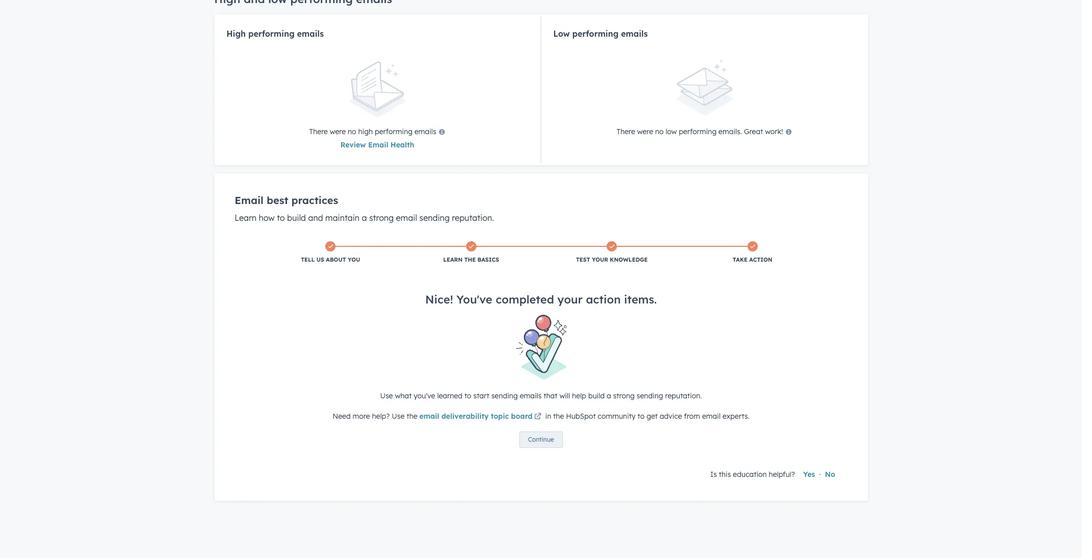 Task type: locate. For each thing, give the bounding box(es) containing it.
action
[[749, 256, 772, 263]]

email
[[396, 213, 417, 223], [419, 412, 439, 421], [702, 412, 721, 421]]

strong up the community
[[613, 391, 635, 401]]

use left what
[[380, 391, 393, 401]]

learned
[[437, 391, 462, 401]]

from
[[684, 412, 700, 421]]

1 horizontal spatial email
[[368, 140, 388, 150]]

to for in the hubspot community to get advice from email experts.
[[638, 412, 645, 421]]

0 horizontal spatial email
[[235, 194, 264, 207]]

were for low performing emails
[[637, 127, 653, 136]]

there left high
[[309, 127, 328, 136]]

0 horizontal spatial a
[[362, 213, 367, 223]]

1 horizontal spatial to
[[464, 391, 471, 401]]

yes button
[[803, 470, 815, 479]]

1 horizontal spatial a
[[607, 391, 611, 401]]

0 horizontal spatial the
[[407, 412, 417, 421]]

in
[[545, 412, 551, 421]]

in the hubspot community to get advice from email experts.
[[543, 412, 750, 421]]

0 horizontal spatial no
[[348, 127, 356, 136]]

strong right maintain
[[369, 213, 394, 223]]

no for high performing emails
[[348, 127, 356, 136]]

2 horizontal spatial to
[[638, 412, 645, 421]]

email down there were no high performing emails
[[368, 140, 388, 150]]

1 no from the left
[[348, 127, 356, 136]]

1 horizontal spatial there
[[617, 127, 635, 136]]

learn how to build and maintain a strong email sending reputation.
[[235, 213, 494, 223]]

0 vertical spatial use
[[380, 391, 393, 401]]

were up review
[[330, 127, 346, 136]]

a up the community
[[607, 391, 611, 401]]

1 vertical spatial use
[[392, 412, 405, 421]]

high
[[226, 29, 246, 39]]

to
[[277, 213, 285, 223], [464, 391, 471, 401], [638, 412, 645, 421]]

how
[[259, 213, 275, 223]]

low
[[553, 29, 570, 39]]

build left and
[[287, 213, 306, 223]]

yes
[[803, 470, 815, 479]]

tell us about you button
[[260, 239, 401, 266]]

1 vertical spatial build
[[588, 391, 605, 401]]

sending
[[419, 213, 450, 223], [491, 391, 518, 401], [637, 391, 663, 401]]

1 were from the left
[[330, 127, 346, 136]]

sending up topic
[[491, 391, 518, 401]]

0 vertical spatial to
[[277, 213, 285, 223]]

tell
[[301, 256, 315, 263]]

1 there from the left
[[309, 127, 328, 136]]

were left low
[[637, 127, 653, 136]]

learn the basics
[[443, 256, 499, 263]]

community
[[598, 412, 636, 421]]

1 horizontal spatial were
[[637, 127, 653, 136]]

your
[[592, 256, 608, 263]]

there
[[309, 127, 328, 136], [617, 127, 635, 136]]

email inside button
[[368, 140, 388, 150]]

·
[[819, 470, 821, 479]]

advice
[[660, 412, 682, 421]]

to left start
[[464, 391, 471, 401]]

email
[[368, 140, 388, 150], [235, 194, 264, 207]]

test
[[576, 256, 590, 263]]

low performing emails
[[553, 29, 648, 39]]

were for high performing emails
[[330, 127, 346, 136]]

0 horizontal spatial build
[[287, 213, 306, 223]]

no
[[825, 470, 835, 479]]

there left low
[[617, 127, 635, 136]]

what
[[395, 391, 412, 401]]

is
[[710, 470, 717, 479]]

is this education helpful?
[[710, 470, 795, 479]]

list
[[236, 233, 847, 272]]

sending up learn
[[419, 213, 450, 223]]

work!
[[765, 127, 783, 136]]

email up learn
[[235, 194, 264, 207]]

use right help? at the left bottom
[[392, 412, 405, 421]]

emails
[[297, 29, 324, 39], [621, 29, 648, 39], [414, 127, 436, 136], [520, 391, 542, 401]]

link opens in a new window image
[[534, 411, 541, 424]]

1 vertical spatial to
[[464, 391, 471, 401]]

1 horizontal spatial reputation.
[[665, 391, 702, 401]]

practices
[[291, 194, 338, 207]]

a
[[362, 213, 367, 223], [607, 391, 611, 401]]

the down what
[[407, 412, 417, 421]]

2 were from the left
[[637, 127, 653, 136]]

1 horizontal spatial sending
[[491, 391, 518, 401]]

hubspot
[[566, 412, 596, 421]]

us
[[316, 256, 324, 263]]

there were no high performing emails
[[309, 127, 436, 136]]

to right how
[[277, 213, 285, 223]]

great
[[744, 127, 763, 136]]

continue button
[[519, 432, 563, 448]]

1 the from the left
[[407, 412, 417, 421]]

nice!
[[425, 293, 453, 307]]

help
[[572, 391, 586, 401]]

no left low
[[655, 127, 664, 136]]

will
[[559, 391, 570, 401]]

0 vertical spatial email
[[368, 140, 388, 150]]

link opens in a new window image
[[534, 413, 541, 421]]

0 horizontal spatial email
[[396, 213, 417, 223]]

build
[[287, 213, 306, 223], [588, 391, 605, 401]]

2 vertical spatial to
[[638, 412, 645, 421]]

2 horizontal spatial email
[[702, 412, 721, 421]]

0 horizontal spatial there
[[309, 127, 328, 136]]

0 horizontal spatial strong
[[369, 213, 394, 223]]

build right help
[[588, 391, 605, 401]]

1 horizontal spatial no
[[655, 127, 664, 136]]

more
[[353, 412, 370, 421]]

need more help? use the
[[333, 412, 419, 421]]

your
[[557, 293, 583, 307]]

reputation. up 'learn the basics' button
[[452, 213, 494, 223]]

to left get
[[638, 412, 645, 421]]

a right maintain
[[362, 213, 367, 223]]

use
[[380, 391, 393, 401], [392, 412, 405, 421]]

strong
[[369, 213, 394, 223], [613, 391, 635, 401]]

start
[[473, 391, 489, 401]]

0 horizontal spatial to
[[277, 213, 285, 223]]

reputation.
[[452, 213, 494, 223], [665, 391, 702, 401]]

experts.
[[723, 412, 750, 421]]

that
[[544, 391, 557, 401]]

you've
[[456, 293, 492, 307]]

2 there from the left
[[617, 127, 635, 136]]

to for use what you've learned to start sending emails that will help build a strong sending reputation.
[[464, 391, 471, 401]]

high performing emails
[[226, 29, 324, 39]]

were
[[330, 127, 346, 136], [637, 127, 653, 136]]

action
[[586, 293, 621, 307]]

1 horizontal spatial strong
[[613, 391, 635, 401]]

sending up get
[[637, 391, 663, 401]]

0 horizontal spatial reputation.
[[452, 213, 494, 223]]

no
[[348, 127, 356, 136], [655, 127, 664, 136]]

no up review
[[348, 127, 356, 136]]

use what you've learned to start sending emails that will help build a strong sending reputation.
[[380, 391, 702, 401]]

basics
[[477, 256, 499, 263]]

performing
[[248, 29, 295, 39], [572, 29, 619, 39], [375, 127, 412, 136], [679, 127, 717, 136]]

reputation. up from
[[665, 391, 702, 401]]

the right in
[[553, 412, 564, 421]]

the
[[407, 412, 417, 421], [553, 412, 564, 421]]

2 no from the left
[[655, 127, 664, 136]]

take
[[733, 256, 748, 263]]

0 horizontal spatial were
[[330, 127, 346, 136]]

there for low performing emails
[[617, 127, 635, 136]]

1 horizontal spatial the
[[553, 412, 564, 421]]

no for low performing emails
[[655, 127, 664, 136]]



Task type: vqa. For each thing, say whether or not it's contained in the screenshot.
"That" in the right bottom of the page
yes



Task type: describe. For each thing, give the bounding box(es) containing it.
email deliverability topic board link
[[419, 411, 543, 424]]

low
[[666, 127, 677, 136]]

items.
[[624, 293, 657, 307]]

list containing tell us about you
[[236, 233, 847, 272]]

yes · no
[[803, 470, 835, 479]]

knowledge
[[610, 256, 648, 263]]

education
[[733, 470, 767, 479]]

deliverability
[[441, 412, 489, 421]]

1 horizontal spatial build
[[588, 391, 605, 401]]

review email health
[[341, 140, 414, 150]]

topic
[[491, 412, 509, 421]]

board
[[511, 412, 533, 421]]

take action
[[733, 256, 772, 263]]

email for learn how to build and maintain a strong email sending reputation.
[[396, 213, 417, 223]]

completed
[[496, 293, 554, 307]]

no button
[[825, 470, 835, 479]]

about
[[326, 256, 346, 263]]

there for high performing emails
[[309, 127, 328, 136]]

test your knowledge
[[576, 256, 648, 263]]

email for in the hubspot community to get advice from email experts.
[[702, 412, 721, 421]]

best
[[267, 194, 288, 207]]

1 vertical spatial strong
[[613, 391, 635, 401]]

0 vertical spatial strong
[[369, 213, 394, 223]]

1 vertical spatial reputation.
[[665, 391, 702, 401]]

review email health button
[[341, 139, 414, 151]]

email deliverability topic board
[[419, 412, 533, 421]]

2 the from the left
[[553, 412, 564, 421]]

continue
[[528, 436, 554, 444]]

learn
[[235, 213, 257, 223]]

this
[[719, 470, 731, 479]]

learn the basics button
[[401, 239, 542, 266]]

0 vertical spatial reputation.
[[452, 213, 494, 223]]

you
[[348, 256, 360, 263]]

there were no low performing emails. great work!
[[617, 127, 783, 136]]

you've
[[414, 391, 435, 401]]

1 vertical spatial a
[[607, 391, 611, 401]]

review
[[341, 140, 366, 150]]

nice! you've completed your action items.
[[425, 293, 657, 307]]

tell us about you
[[301, 256, 360, 263]]

1 horizontal spatial email
[[419, 412, 439, 421]]

need
[[333, 412, 351, 421]]

2 horizontal spatial sending
[[637, 391, 663, 401]]

test your knowledge button
[[542, 239, 682, 266]]

help?
[[372, 412, 390, 421]]

get
[[647, 412, 658, 421]]

take action button
[[682, 239, 823, 266]]

and
[[308, 213, 323, 223]]

helpful?
[[769, 470, 795, 479]]

0 horizontal spatial sending
[[419, 213, 450, 223]]

learn
[[443, 256, 463, 263]]

maintain
[[325, 213, 360, 223]]

high
[[358, 127, 373, 136]]

email best practices
[[235, 194, 338, 207]]

0 vertical spatial build
[[287, 213, 306, 223]]

1 vertical spatial email
[[235, 194, 264, 207]]

emails.
[[718, 127, 742, 136]]

health
[[391, 140, 414, 150]]

the
[[464, 256, 476, 263]]

0 vertical spatial a
[[362, 213, 367, 223]]



